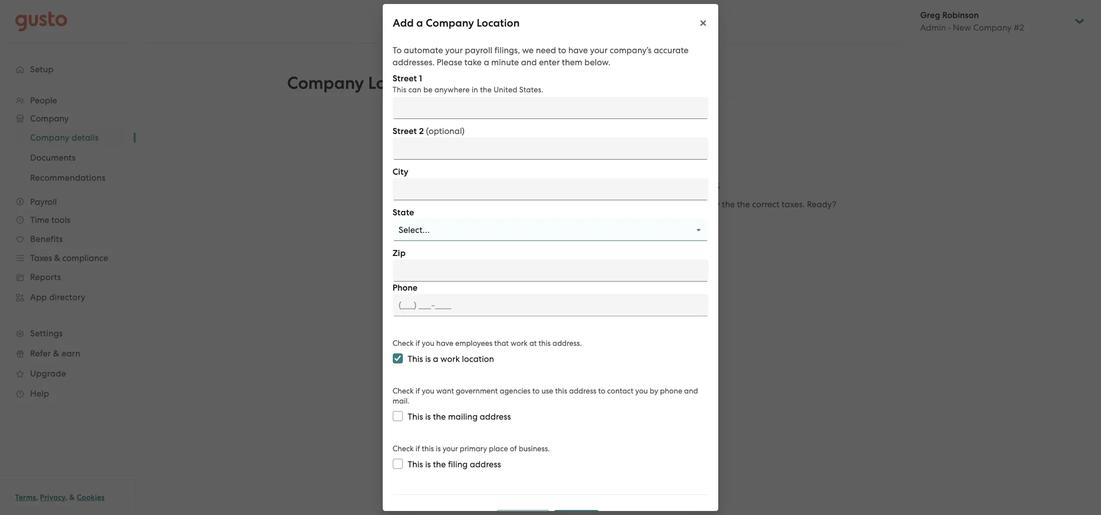 Task type: locate. For each thing, give the bounding box(es) containing it.
please
[[437, 57, 463, 67]]

1 vertical spatial this
[[556, 387, 568, 396]]

in
[[472, 85, 479, 94]]

2 vertical spatial add
[[594, 227, 611, 238]]

the right pay
[[722, 199, 735, 209]]

add up the to
[[393, 17, 414, 30]]

2 vertical spatial this
[[422, 445, 434, 454]]

privacy link
[[40, 494, 65, 503]]

0 horizontal spatial add
[[393, 17, 414, 30]]

Street 1 field
[[393, 97, 709, 119]]

1 horizontal spatial ,
[[65, 494, 68, 503]]

add inside dialog
[[393, 17, 414, 30]]

work
[[511, 339, 528, 348], [441, 354, 460, 364]]

we inside to automate your payroll filings, we need to have your company's accurate addresses. please take a minute and enter them below.
[[523, 45, 534, 55]]

have up this is a work location
[[437, 339, 454, 348]]

0 horizontal spatial this
[[422, 445, 434, 454]]

0 vertical spatial have
[[569, 45, 589, 55]]

0 horizontal spatial have
[[437, 339, 454, 348]]

your
[[446, 45, 463, 55], [591, 45, 608, 55], [454, 199, 471, 209], [643, 199, 661, 209], [443, 445, 458, 454]]

and right phone
[[685, 387, 699, 396]]

to left contact
[[599, 387, 606, 396]]

0 vertical spatial add
[[393, 17, 414, 30]]

street left 2
[[393, 126, 417, 137]]

(optional)
[[426, 126, 465, 136]]

, left privacy 'link'
[[36, 494, 38, 503]]

to inside to automate your payroll filings, we need to have your company's accurate addresses. please take a minute and enter them below.
[[559, 45, 567, 55]]

street 2 (optional)
[[393, 126, 465, 137]]

0 horizontal spatial ,
[[36, 494, 38, 503]]

is left located
[[512, 199, 518, 209]]

0 horizontal spatial can
[[409, 85, 422, 94]]

2 vertical spatial address
[[470, 460, 502, 470]]

this right this is a work location checkbox
[[408, 354, 424, 364]]

1 check from the top
[[393, 339, 414, 348]]

to
[[559, 45, 567, 55], [533, 387, 540, 396], [599, 387, 606, 396]]

a down let's
[[613, 227, 619, 238]]

address
[[570, 387, 597, 396], [480, 412, 512, 422], [470, 460, 502, 470]]

if up this is the filing address
[[416, 445, 420, 454]]

3 if from the top
[[416, 445, 420, 454]]

address down government
[[480, 412, 512, 422]]

address for this is the filing address
[[470, 460, 502, 470]]

to up them
[[559, 45, 567, 55]]

0 vertical spatial if
[[416, 339, 420, 348]]

is left 'filing'
[[426, 460, 431, 470]]

0 vertical spatial this
[[539, 339, 551, 348]]

0 vertical spatial street
[[393, 73, 417, 84]]

1 vertical spatial add
[[518, 176, 546, 194]]

united
[[494, 85, 518, 94]]

this inside street 1 this can be anywhere in the united states.
[[393, 85, 407, 94]]

is right this is a work location checkbox
[[426, 354, 431, 364]]

address right use
[[570, 387, 597, 396]]

street
[[393, 73, 417, 84], [393, 126, 417, 137]]

this right use
[[556, 387, 568, 396]]

company's
[[610, 45, 652, 55]]

1 vertical spatial address
[[480, 412, 512, 422]]

2 vertical spatial if
[[416, 445, 420, 454]]

1 vertical spatial have
[[437, 339, 454, 348]]

address down primary
[[470, 460, 502, 470]]

1 horizontal spatial to
[[559, 45, 567, 55]]

can left properly
[[577, 199, 592, 209]]

you up this is a work location
[[422, 339, 435, 348]]

2 horizontal spatial to
[[599, 387, 606, 396]]

them
[[562, 57, 583, 67]]

1 vertical spatial location
[[621, 227, 656, 238]]

and inside the tell us where your company is located so we can properly file your forms and pay the the correct taxes. ready? let's start.
[[687, 199, 703, 209]]

accurate
[[654, 45, 689, 55]]

and inside "check if you want government agencies to use this address to contact you by phone and mail."
[[685, 387, 699, 396]]

of
[[510, 445, 517, 454]]

street 1 this can be anywhere in the united states.
[[393, 73, 544, 94]]

if up this is a work location
[[416, 339, 420, 348]]

your up below.
[[591, 45, 608, 55]]

if left want
[[416, 387, 420, 396]]

work left location
[[441, 354, 460, 364]]

home image
[[15, 11, 67, 31]]

1 horizontal spatial work
[[511, 339, 528, 348]]

, left &
[[65, 494, 68, 503]]

let's
[[599, 211, 616, 221]]

this
[[539, 339, 551, 348], [556, 387, 568, 396], [422, 445, 434, 454]]

a right take
[[484, 57, 490, 67]]

0 horizontal spatial location
[[477, 17, 520, 30]]

you
[[422, 339, 435, 348], [422, 387, 435, 396], [636, 387, 649, 396]]

1 horizontal spatial can
[[577, 199, 592, 209]]

0 vertical spatial company
[[426, 17, 474, 30]]

have up them
[[569, 45, 589, 55]]

,
[[36, 494, 38, 503], [65, 494, 68, 503]]

location up filings,
[[477, 17, 520, 30]]

2 if from the top
[[416, 387, 420, 396]]

phone
[[661, 387, 683, 396]]

start.
[[618, 211, 639, 221]]

add inside button
[[594, 227, 611, 238]]

this is the mailing address
[[408, 412, 512, 422]]

2 street from the top
[[393, 126, 417, 137]]

company
[[426, 17, 474, 30], [287, 73, 364, 93], [583, 176, 648, 194]]

street for 1
[[393, 73, 417, 84]]

0 horizontal spatial we
[[523, 45, 534, 55]]

is
[[512, 199, 518, 209], [426, 354, 431, 364], [426, 412, 431, 422], [436, 445, 441, 454], [426, 460, 431, 470]]

can inside the tell us where your company is located so we can properly file your forms and pay the the correct taxes. ready? let's start.
[[577, 199, 592, 209]]

this right the at
[[539, 339, 551, 348]]

this for this is a work location
[[408, 354, 424, 364]]

have
[[569, 45, 589, 55], [437, 339, 454, 348]]

check if you want government agencies to use this address to contact you by phone and mail.
[[393, 387, 699, 406]]

if
[[416, 339, 420, 348], [416, 387, 420, 396], [416, 445, 420, 454]]

city
[[393, 167, 409, 177]]

location inside button
[[621, 227, 656, 238]]

address inside "check if you want government agencies to use this address to contact you by phone and mail."
[[570, 387, 597, 396]]

a up want
[[433, 354, 439, 364]]

add your company addresses
[[518, 176, 720, 194]]

we left need
[[523, 45, 534, 55]]

location
[[477, 17, 520, 30], [621, 227, 656, 238]]

and left enter
[[522, 57, 537, 67]]

2 horizontal spatial add
[[594, 227, 611, 238]]

your right "where" at the top
[[454, 199, 471, 209]]

this right this is the mailing address option
[[408, 412, 424, 422]]

your
[[549, 176, 580, 194]]

check inside "check if you want government agencies to use this address to contact you by phone and mail."
[[393, 387, 414, 396]]

1 street from the top
[[393, 73, 417, 84]]

3 check from the top
[[393, 445, 414, 454]]

1 horizontal spatial this
[[539, 339, 551, 348]]

take
[[465, 57, 482, 67]]

1 vertical spatial can
[[577, 199, 592, 209]]

Street 2 field
[[393, 138, 709, 160]]

street inside street 1 this can be anywhere in the united states.
[[393, 73, 417, 84]]

This is a work location checkbox
[[393, 354, 403, 364]]

check up this is the filing address checkbox
[[393, 445, 414, 454]]

company
[[473, 199, 510, 209]]

company for add a company location
[[426, 17, 474, 30]]

1 horizontal spatial have
[[569, 45, 589, 55]]

add down let's
[[594, 227, 611, 238]]

company inside dialog
[[426, 17, 474, 30]]

filings,
[[495, 45, 521, 55]]

can
[[409, 85, 422, 94], [577, 199, 592, 209]]

us
[[416, 199, 425, 209]]

1 vertical spatial and
[[687, 199, 703, 209]]

to left use
[[533, 387, 540, 396]]

anywhere
[[435, 85, 470, 94]]

0 vertical spatial address
[[570, 387, 597, 396]]

want
[[437, 387, 454, 396]]

phone
[[393, 283, 418, 294]]

0 vertical spatial location
[[477, 17, 520, 30]]

this is a work location
[[408, 354, 495, 364]]

2 horizontal spatial this
[[556, 387, 568, 396]]

add up located
[[518, 176, 546, 194]]

this
[[393, 85, 407, 94], [408, 354, 424, 364], [408, 412, 424, 422], [408, 460, 424, 470]]

we right so
[[563, 199, 575, 209]]

2
[[420, 126, 424, 137]]

this up this is the filing address
[[422, 445, 434, 454]]

1 vertical spatial check
[[393, 387, 414, 396]]

0 horizontal spatial company
[[287, 73, 364, 93]]

correct
[[753, 199, 780, 209]]

you left want
[[422, 387, 435, 396]]

1 horizontal spatial we
[[563, 199, 575, 209]]

1 horizontal spatial add
[[518, 176, 546, 194]]

2 vertical spatial check
[[393, 445, 414, 454]]

the
[[481, 85, 492, 94], [722, 199, 735, 209], [737, 199, 750, 209], [433, 412, 446, 422], [433, 460, 446, 470]]

1 vertical spatial work
[[441, 354, 460, 364]]

0 vertical spatial can
[[409, 85, 422, 94]]

1 vertical spatial we
[[563, 199, 575, 209]]

use
[[542, 387, 554, 396]]

0 vertical spatial check
[[393, 339, 414, 348]]

2 vertical spatial and
[[685, 387, 699, 396]]

2 horizontal spatial company
[[583, 176, 648, 194]]

properly
[[594, 199, 627, 209]]

company locations
[[287, 73, 444, 93]]

and inside to automate your payroll filings, we need to have your company's accurate addresses. please take a minute and enter them below.
[[522, 57, 537, 67]]

we
[[523, 45, 534, 55], [563, 199, 575, 209]]

work left the at
[[511, 339, 528, 348]]

a inside to automate your payroll filings, we need to have your company's accurate addresses. please take a minute and enter them below.
[[484, 57, 490, 67]]

addresses
[[652, 176, 720, 194]]

your up this is the filing address
[[443, 445, 458, 454]]

where
[[427, 199, 451, 209]]

can down 1 on the left top
[[409, 85, 422, 94]]

1 horizontal spatial location
[[621, 227, 656, 238]]

street left 1 on the left top
[[393, 73, 417, 84]]

1 vertical spatial if
[[416, 387, 420, 396]]

2 check from the top
[[393, 387, 414, 396]]

you left by
[[636, 387, 649, 396]]

add
[[393, 17, 414, 30], [518, 176, 546, 194], [594, 227, 611, 238]]

this right this is the filing address checkbox
[[408, 460, 424, 470]]

2 vertical spatial company
[[583, 176, 648, 194]]

and
[[522, 57, 537, 67], [687, 199, 703, 209], [685, 387, 699, 396]]

a
[[417, 17, 423, 30], [484, 57, 490, 67], [613, 227, 619, 238], [433, 354, 439, 364]]

cookies
[[77, 494, 105, 503]]

1 vertical spatial street
[[393, 126, 417, 137]]

minute
[[492, 57, 519, 67]]

1
[[420, 73, 423, 84]]

this left be at left top
[[393, 85, 407, 94]]

add company location dialog
[[383, 4, 719, 516]]

check up this is a work location checkbox
[[393, 339, 414, 348]]

if inside "check if you want government agencies to use this address to contact you by phone and mail."
[[416, 387, 420, 396]]

and left pay
[[687, 199, 703, 209]]

check up the mail.
[[393, 387, 414, 396]]

check
[[393, 339, 414, 348], [393, 387, 414, 396], [393, 445, 414, 454]]

0 vertical spatial we
[[523, 45, 534, 55]]

is inside the tell us where your company is located so we can properly file your forms and pay the the correct taxes. ready? let's start.
[[512, 199, 518, 209]]

the right in
[[481, 85, 492, 94]]

location down start.
[[621, 227, 656, 238]]

is for this is the mailing address
[[426, 412, 431, 422]]

add a location button
[[582, 227, 656, 239]]

0 vertical spatial and
[[522, 57, 537, 67]]

is right this is the mailing address option
[[426, 412, 431, 422]]

1 if from the top
[[416, 339, 420, 348]]

located
[[520, 199, 550, 209]]

1 horizontal spatial company
[[426, 17, 474, 30]]

this for this is the mailing address
[[408, 412, 424, 422]]

this inside "check if you want government agencies to use this address to contact you by phone and mail."
[[556, 387, 568, 396]]

by
[[650, 387, 659, 396]]



Task type: vqa. For each thing, say whether or not it's contained in the screenshot.


Task type: describe. For each thing, give the bounding box(es) containing it.
the inside street 1 this can be anywhere in the united states.
[[481, 85, 492, 94]]

you for the
[[422, 387, 435, 396]]

states.
[[520, 85, 544, 94]]

addresses.
[[393, 57, 435, 67]]

add for add a location
[[594, 227, 611, 238]]

pay
[[705, 199, 720, 209]]

tell
[[401, 199, 414, 209]]

check if this is your primary place of business.
[[393, 445, 550, 454]]

zip
[[393, 248, 406, 259]]

location inside dialog
[[477, 17, 520, 30]]

that
[[495, 339, 509, 348]]

terms
[[15, 494, 36, 503]]

filing
[[449, 460, 468, 470]]

business.
[[519, 445, 550, 454]]

tell us where your company is located so we can properly file your forms and pay the the correct taxes. ready? let's start.
[[401, 199, 837, 221]]

file
[[629, 199, 641, 209]]

if for this is the mailing address
[[416, 387, 420, 396]]

1 , from the left
[[36, 494, 38, 503]]

below.
[[585, 57, 611, 67]]

address for this is the mailing address
[[480, 412, 512, 422]]

address.
[[553, 339, 582, 348]]

be
[[424, 85, 433, 94]]

this for address
[[556, 387, 568, 396]]

at
[[530, 339, 537, 348]]

add for add a company location
[[393, 17, 414, 30]]

if for this is the filing address
[[416, 445, 420, 454]]

a up automate
[[417, 17, 423, 30]]

the left correct
[[737, 199, 750, 209]]

terms link
[[15, 494, 36, 503]]

terms , privacy , & cookies
[[15, 494, 105, 503]]

to automate your payroll filings, we need to have your company's accurate addresses. please take a minute and enter them below.
[[393, 45, 689, 67]]

enter
[[540, 57, 560, 67]]

check for this is a work location
[[393, 339, 414, 348]]

cookies button
[[77, 492, 105, 504]]

need
[[536, 45, 557, 55]]

is for this is the filing address
[[426, 460, 431, 470]]

add a location
[[594, 227, 656, 238]]

company for add your company addresses
[[583, 176, 648, 194]]

street for 2
[[393, 126, 417, 137]]

automate
[[404, 45, 444, 55]]

Phone text field
[[393, 295, 709, 317]]

City field
[[393, 178, 709, 201]]

can inside street 1 this can be anywhere in the united states.
[[409, 85, 422, 94]]

taxes.
[[782, 199, 805, 209]]

so
[[552, 199, 561, 209]]

employees
[[456, 339, 493, 348]]

to
[[393, 45, 402, 55]]

this for this is the filing address
[[408, 460, 424, 470]]

the left mailing
[[433, 412, 446, 422]]

place
[[489, 445, 509, 454]]

check for this is the filing address
[[393, 445, 414, 454]]

this for location
[[539, 339, 551, 348]]

agencies
[[500, 387, 531, 396]]

check if you have employees that work at this address.
[[393, 339, 582, 348]]

0 vertical spatial work
[[511, 339, 528, 348]]

state
[[393, 208, 415, 218]]

forms
[[663, 199, 685, 209]]

a inside add a location button
[[613, 227, 619, 238]]

0 horizontal spatial to
[[533, 387, 540, 396]]

is for this is a work location
[[426, 354, 431, 364]]

This is the filing address checkbox
[[393, 459, 403, 469]]

you for a
[[422, 339, 435, 348]]

add for add your company addresses
[[518, 176, 546, 194]]

government
[[456, 387, 498, 396]]

locations
[[368, 73, 444, 93]]

0 horizontal spatial work
[[441, 354, 460, 364]]

account menu element
[[908, 0, 1087, 43]]

2 , from the left
[[65, 494, 68, 503]]

privacy
[[40, 494, 65, 503]]

have inside to automate your payroll filings, we need to have your company's accurate addresses. please take a minute and enter them below.
[[569, 45, 589, 55]]

mail.
[[393, 397, 410, 406]]

mailing
[[449, 412, 478, 422]]

1 vertical spatial company
[[287, 73, 364, 93]]

This is the mailing address checkbox
[[393, 412, 403, 422]]

location
[[462, 354, 495, 364]]

Zip field
[[393, 260, 709, 282]]

add a company location
[[393, 17, 520, 30]]

payroll
[[465, 45, 493, 55]]

primary
[[460, 445, 488, 454]]

company addresses image
[[600, 126, 638, 163]]

the left 'filing'
[[433, 460, 446, 470]]

this is the filing address
[[408, 460, 502, 470]]

your up please at top left
[[446, 45, 463, 55]]

contact
[[608, 387, 634, 396]]

ready?
[[807, 199, 837, 209]]

we inside the tell us where your company is located so we can properly file your forms and pay the the correct taxes. ready? let's start.
[[563, 199, 575, 209]]

check for this is the mailing address
[[393, 387, 414, 396]]

your right the file
[[643, 199, 661, 209]]

is up this is the filing address
[[436, 445, 441, 454]]

if for this is a work location
[[416, 339, 420, 348]]

&
[[69, 494, 75, 503]]



